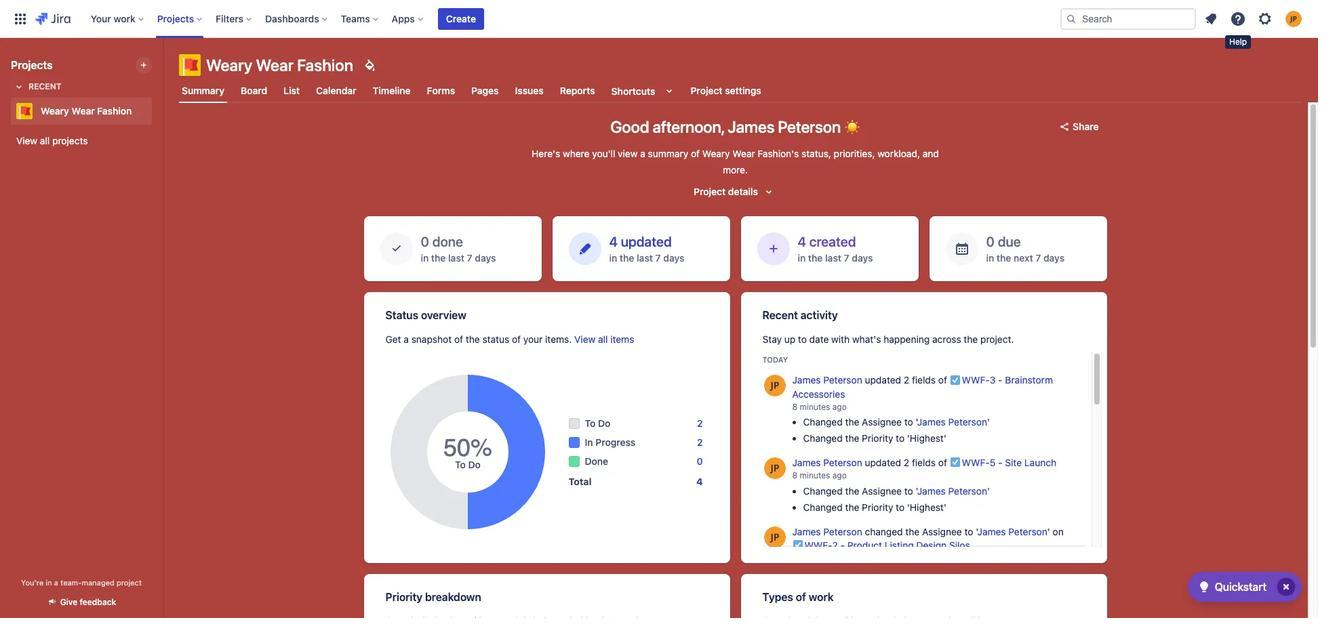 Task type: vqa. For each thing, say whether or not it's contained in the screenshot.
Workflows
no



Task type: locate. For each thing, give the bounding box(es) containing it.
1 8 minutes ago from the top
[[792, 402, 847, 412]]

your work button
[[87, 8, 149, 29]]

wwf- down project.
[[962, 374, 990, 386]]

1 vertical spatial weary wear fashion
[[41, 105, 132, 117]]

7 for due
[[1036, 252, 1041, 264]]

forms
[[427, 85, 455, 96]]

weary wear fashion up the view all projects 'link'
[[41, 105, 132, 117]]

assignee up design
[[922, 526, 962, 537]]

of right snapshot
[[454, 334, 463, 345]]

8
[[792, 402, 798, 412], [792, 471, 798, 481]]

3 7 from the left
[[844, 252, 849, 264]]

0 left due
[[986, 234, 995, 249]]

1 vertical spatial 'highest'
[[907, 502, 947, 513]]

2 minutes from the top
[[800, 471, 830, 481]]

changed the assignee to ' james peterson ' changed the priority to 'highest' for wwf-5 - site launch
[[803, 485, 990, 513]]

3 days from the left
[[852, 252, 873, 264]]

days inside 4 updated in the last 7 days
[[663, 252, 684, 264]]

4 days from the left
[[1044, 252, 1065, 264]]

0 horizontal spatial work
[[114, 13, 135, 24]]

weary
[[206, 56, 252, 75], [41, 105, 69, 117], [702, 148, 730, 159]]

2 vertical spatial updated
[[865, 457, 901, 468]]

last inside 4 updated in the last 7 days
[[637, 252, 653, 264]]

minutes for wwf-5 - site launch
[[800, 471, 830, 481]]

0 horizontal spatial 4
[[609, 234, 618, 249]]

weary inside the here's where you'll view a summary of weary wear fashion's status, priorities, workload, and more.
[[702, 148, 730, 159]]

a right get
[[404, 334, 409, 345]]

0 vertical spatial a
[[640, 148, 645, 159]]

7 for updated
[[655, 252, 661, 264]]

james peterson link
[[792, 374, 862, 386], [917, 416, 987, 428], [792, 457, 862, 468], [917, 485, 987, 497], [792, 526, 862, 537], [978, 526, 1048, 537]]

7
[[467, 252, 472, 264], [655, 252, 661, 264], [844, 252, 849, 264], [1036, 252, 1041, 264]]

2 8 minutes ago from the top
[[792, 471, 847, 481]]

0 vertical spatial james peterson updated 2 fields of
[[792, 374, 950, 386]]

0 vertical spatial priority
[[862, 432, 893, 444]]

do
[[598, 418, 611, 429]]

you're
[[21, 578, 44, 587]]

2 7 from the left
[[655, 252, 661, 264]]

0 vertical spatial view
[[16, 135, 37, 146]]

2 days from the left
[[663, 252, 684, 264]]

all
[[40, 135, 50, 146], [598, 334, 608, 345]]

james peterson image
[[764, 457, 786, 479], [764, 527, 786, 548]]

1 vertical spatial changed the assignee to ' james peterson ' changed the priority to 'highest'
[[803, 485, 990, 513]]

days inside 4 created in the last 7 days
[[852, 252, 873, 264]]

0 vertical spatial ago
[[833, 402, 847, 412]]

collapse recent projects image
[[11, 79, 27, 95]]

2 james peterson updated 2 fields of from the top
[[792, 457, 950, 468]]

good afternoon, james peterson ☀️
[[610, 117, 860, 136]]

1 ago from the top
[[833, 402, 847, 412]]

board link
[[238, 79, 270, 103]]

assignee for wwf-5 - site launch
[[862, 485, 902, 497]]

'highest' down "wwf-3 - brainstorm accessories" link on the bottom right of the page
[[907, 432, 947, 444]]

settings
[[725, 85, 761, 96]]

1 changed from the top
[[803, 416, 843, 428]]

1 vertical spatial james peterson updated 2 fields of
[[792, 457, 950, 468]]

1 horizontal spatial weary wear fashion
[[206, 56, 353, 75]]

0 horizontal spatial 0
[[421, 234, 429, 249]]

wwf-3 - brainstorm accessories
[[792, 374, 1053, 400]]

1 horizontal spatial all
[[598, 334, 608, 345]]

work right your
[[114, 13, 135, 24]]

priorities,
[[834, 148, 875, 159]]

wwf- inside wwf-3 - brainstorm accessories
[[962, 374, 990, 386]]

projects up collapse recent projects icon
[[11, 59, 53, 71]]

3 last from the left
[[825, 252, 842, 264]]

1 vertical spatial -
[[998, 457, 1003, 468]]

fields
[[912, 374, 936, 386], [912, 457, 936, 468]]

in inside 0 due in the next 7 days
[[986, 252, 994, 264]]

Search field
[[1061, 8, 1196, 29]]

priority
[[862, 432, 893, 444], [862, 502, 893, 513], [385, 591, 423, 604]]

4 for 4 updated
[[609, 234, 618, 249]]

0 vertical spatial updated
[[621, 234, 672, 249]]

0 horizontal spatial weary
[[41, 105, 69, 117]]

primary element
[[8, 0, 1061, 38]]

1 james peterson updated 2 fields of from the top
[[792, 374, 950, 386]]

recent for recent activity
[[763, 309, 798, 321]]

silos
[[949, 539, 970, 551]]

last for done
[[448, 252, 464, 264]]

of right summary
[[691, 148, 700, 159]]

1 'highest' from the top
[[907, 432, 947, 444]]

jira image
[[35, 11, 70, 27], [35, 11, 70, 27]]

last for updated
[[637, 252, 653, 264]]

james peterson updated 2 fields of for wwf-3 - brainstorm accessories
[[792, 374, 950, 386]]

weary up board
[[206, 56, 252, 75]]

listing
[[885, 539, 914, 551]]

minutes
[[800, 402, 830, 412], [800, 471, 830, 481]]

2 horizontal spatial last
[[825, 252, 842, 264]]

- right 5
[[998, 457, 1003, 468]]

1 vertical spatial fields
[[912, 457, 936, 468]]

0 vertical spatial project
[[691, 85, 723, 96]]

1 2 link from the top
[[697, 417, 703, 431]]

4 created in the last 7 days
[[798, 234, 873, 264]]

dashboards button
[[261, 8, 333, 29]]

apps button
[[388, 8, 428, 29]]

filters button
[[212, 8, 257, 29]]

1 vertical spatial work
[[809, 591, 834, 604]]

workload,
[[878, 148, 920, 159]]

1 vertical spatial ago
[[833, 471, 847, 481]]

the inside 0 due in the next 7 days
[[997, 252, 1011, 264]]

1 vertical spatial wwf-
[[962, 457, 990, 468]]

0 vertical spatial recent
[[28, 81, 61, 92]]

1 horizontal spatial weary
[[206, 56, 252, 75]]

days inside 0 done in the last 7 days
[[475, 252, 496, 264]]

1 horizontal spatial wear
[[256, 56, 294, 75]]

0 horizontal spatial wear
[[72, 105, 95, 117]]

0 vertical spatial 2 link
[[697, 417, 703, 431]]

2 horizontal spatial weary
[[702, 148, 730, 159]]

1 vertical spatial fashion
[[97, 105, 132, 117]]

stay up to date with what's happening across the project.
[[763, 334, 1014, 345]]

1 vertical spatial 2 link
[[697, 436, 703, 450]]

fashion's
[[758, 148, 799, 159]]

8 for wwf-5 - site launch
[[792, 471, 798, 481]]

2 ago from the top
[[833, 471, 847, 481]]

in inside 4 updated in the last 7 days
[[609, 252, 617, 264]]

forms link
[[424, 79, 458, 103]]

projects up sidebar navigation icon
[[157, 13, 194, 24]]

changed the assignee to ' james peterson ' changed the priority to 'highest' down "wwf-3 - brainstorm accessories" link on the bottom right of the page
[[803, 416, 990, 444]]

0 vertical spatial assignee
[[862, 416, 902, 428]]

2 vertical spatial weary
[[702, 148, 730, 159]]

project details
[[694, 186, 758, 197]]

all left items
[[598, 334, 608, 345]]

project.
[[981, 334, 1014, 345]]

create project image
[[138, 60, 149, 71]]

1 horizontal spatial a
[[404, 334, 409, 345]]

2 vertical spatial wwf-
[[805, 539, 832, 551]]

dashboards
[[265, 13, 319, 24]]

work right the types
[[809, 591, 834, 604]]

to
[[798, 334, 807, 345], [904, 416, 913, 428], [896, 432, 905, 444], [904, 485, 913, 497], [896, 502, 905, 513], [965, 526, 973, 537]]

work
[[114, 13, 135, 24], [809, 591, 834, 604]]

your
[[523, 334, 543, 345]]

weary up more.
[[702, 148, 730, 159]]

0 vertical spatial fields
[[912, 374, 936, 386]]

priority for wwf-5 - site launch
[[862, 502, 893, 513]]

0 vertical spatial james peterson image
[[764, 457, 786, 479]]

2 vertical spatial -
[[841, 539, 845, 551]]

recent right collapse recent projects icon
[[28, 81, 61, 92]]

get a snapshot of the status of your items. view all items
[[385, 334, 634, 345]]

1 vertical spatial recent
[[763, 309, 798, 321]]

0 inside 0 due in the next 7 days
[[986, 234, 995, 249]]

0 vertical spatial all
[[40, 135, 50, 146]]

the inside 4 updated in the last 7 days
[[620, 252, 634, 264]]

afternoon,
[[653, 117, 724, 136]]

1 vertical spatial james peterson image
[[764, 527, 786, 548]]

0 vertical spatial 'highest'
[[907, 432, 947, 444]]

-
[[998, 374, 1003, 386], [998, 457, 1003, 468], [841, 539, 845, 551]]

4 updated in the last 7 days
[[609, 234, 684, 264]]

assignee down "wwf-3 - brainstorm accessories" link on the bottom right of the page
[[862, 416, 902, 428]]

2 horizontal spatial 4
[[798, 234, 806, 249]]

8 minutes ago for wwf-3 - brainstorm accessories
[[792, 402, 847, 412]]

1 days from the left
[[475, 252, 496, 264]]

7 inside 4 created in the last 7 days
[[844, 252, 849, 264]]

assignee
[[862, 416, 902, 428], [862, 485, 902, 497], [922, 526, 962, 537]]

2 horizontal spatial 0
[[986, 234, 995, 249]]

list
[[284, 85, 300, 96]]

recent activity
[[763, 309, 838, 321]]

0 horizontal spatial weary wear fashion
[[41, 105, 132, 117]]

7 inside 4 updated in the last 7 days
[[655, 252, 661, 264]]

1 horizontal spatial fashion
[[297, 56, 353, 75]]

4 inside 4 created in the last 7 days
[[798, 234, 806, 249]]

1 vertical spatial updated
[[865, 374, 901, 386]]

days
[[475, 252, 496, 264], [663, 252, 684, 264], [852, 252, 873, 264], [1044, 252, 1065, 264]]

your work
[[91, 13, 135, 24]]

4 7 from the left
[[1036, 252, 1041, 264]]

2 2 link from the top
[[697, 436, 703, 450]]

you'll
[[592, 148, 615, 159]]

- inside wwf-3 - brainstorm accessories
[[998, 374, 1003, 386]]

0 left "done"
[[421, 234, 429, 249]]

4 for 4 created
[[798, 234, 806, 249]]

weary wear fashion link
[[11, 98, 146, 125]]

wear
[[256, 56, 294, 75], [72, 105, 95, 117], [733, 148, 755, 159]]

0 horizontal spatial projects
[[11, 59, 53, 71]]

2 vertical spatial wear
[[733, 148, 755, 159]]

created
[[809, 234, 856, 249]]

weary wear fashion up list
[[206, 56, 353, 75]]

'highest' for 5
[[907, 502, 947, 513]]

0 horizontal spatial recent
[[28, 81, 61, 92]]

2 james peterson image from the top
[[764, 527, 786, 548]]

1 vertical spatial minutes
[[800, 471, 830, 481]]

1 horizontal spatial work
[[809, 591, 834, 604]]

a right view on the left top of the page
[[640, 148, 645, 159]]

changed the assignee to ' james peterson ' changed the priority to 'highest'
[[803, 416, 990, 444], [803, 485, 990, 513]]

0 vertical spatial wwf-
[[962, 374, 990, 386]]

weary up view all projects
[[41, 105, 69, 117]]

a
[[640, 148, 645, 159], [404, 334, 409, 345], [54, 578, 58, 587]]

project inside dropdown button
[[694, 186, 726, 197]]

wwf- left site
[[962, 457, 990, 468]]

1 vertical spatial priority
[[862, 502, 893, 513]]

view left projects
[[16, 135, 37, 146]]

7 inside 0 due in the next 7 days
[[1036, 252, 1041, 264]]

priority breakdown
[[385, 591, 481, 604]]

changed
[[803, 416, 843, 428], [803, 432, 843, 444], [803, 485, 843, 497], [803, 502, 843, 513]]

1 james peterson image from the top
[[764, 457, 786, 479]]

2 horizontal spatial wear
[[733, 148, 755, 159]]

2 last from the left
[[637, 252, 653, 264]]

changed the assignee to ' james peterson ' changed the priority to 'highest' up changed
[[803, 485, 990, 513]]

1 minutes from the top
[[800, 402, 830, 412]]

- left product
[[841, 539, 845, 551]]

in for 4 created
[[798, 252, 806, 264]]

days for due
[[1044, 252, 1065, 264]]

1 horizontal spatial projects
[[157, 13, 194, 24]]

of left your
[[512, 334, 521, 345]]

wwf- inside wwf-5 - site launch link
[[962, 457, 990, 468]]

team-
[[60, 578, 82, 587]]

minutes for wwf-3 - brainstorm accessories
[[800, 402, 830, 412]]

1 vertical spatial 8 minutes ago
[[792, 471, 847, 481]]

project settings
[[691, 85, 761, 96]]

4 link
[[696, 475, 703, 489]]

1 vertical spatial view
[[574, 334, 596, 345]]

give feedback
[[60, 597, 116, 608]]

0 vertical spatial 8 minutes ago
[[792, 402, 847, 412]]

weary wear fashion
[[206, 56, 353, 75], [41, 105, 132, 117]]

1 8 from the top
[[792, 402, 798, 412]]

7 inside 0 done in the last 7 days
[[467, 252, 472, 264]]

projects
[[52, 135, 88, 146]]

2 horizontal spatial a
[[640, 148, 645, 159]]

timeline
[[373, 85, 411, 96]]

1 last from the left
[[448, 252, 464, 264]]

recent for recent
[[28, 81, 61, 92]]

banner
[[0, 0, 1318, 38]]

wwf- inside wwf-2 - product listing design silos link
[[805, 539, 832, 551]]

2 'highest' from the top
[[907, 502, 947, 513]]

product
[[848, 539, 882, 551]]

in inside 0 done in the last 7 days
[[421, 252, 429, 264]]

projects inside popup button
[[157, 13, 194, 24]]

2 fields from the top
[[912, 457, 936, 468]]

0 horizontal spatial all
[[40, 135, 50, 146]]

0 vertical spatial minutes
[[800, 402, 830, 412]]

2 8 from the top
[[792, 471, 798, 481]]

notifications image
[[1203, 11, 1219, 27]]

days inside 0 due in the next 7 days
[[1044, 252, 1065, 264]]

1 7 from the left
[[467, 252, 472, 264]]

wear up list
[[256, 56, 294, 75]]

assignee for wwf-3 - brainstorm accessories
[[862, 416, 902, 428]]

share
[[1073, 121, 1099, 132]]

0 vertical spatial projects
[[157, 13, 194, 24]]

0 vertical spatial changed the assignee to ' james peterson ' changed the priority to 'highest'
[[803, 416, 990, 444]]

where
[[563, 148, 590, 159]]

1 fields from the top
[[912, 374, 936, 386]]

a left 'team-'
[[54, 578, 58, 587]]

0 vertical spatial -
[[998, 374, 1003, 386]]

pages
[[471, 85, 499, 96]]

'highest'
[[907, 432, 947, 444], [907, 502, 947, 513]]

2 vertical spatial a
[[54, 578, 58, 587]]

1 changed the assignee to ' james peterson ' changed the priority to 'highest' from the top
[[803, 416, 990, 444]]

0 for 0 due
[[986, 234, 995, 249]]

assignee up changed
[[862, 485, 902, 497]]

project left settings
[[691, 85, 723, 96]]

last inside 4 created in the last 7 days
[[825, 252, 842, 264]]

- right 3 at the right bottom
[[998, 374, 1003, 386]]

4
[[609, 234, 618, 249], [798, 234, 806, 249], [696, 476, 703, 488]]

of right the types
[[796, 591, 806, 604]]

recent up stay
[[763, 309, 798, 321]]

fields for 5
[[912, 457, 936, 468]]

0 horizontal spatial a
[[54, 578, 58, 587]]

project left details
[[694, 186, 726, 197]]

wwf- for 2
[[805, 539, 832, 551]]

1 vertical spatial a
[[404, 334, 409, 345]]

total
[[569, 476, 592, 488]]

0 horizontal spatial view
[[16, 135, 37, 146]]

status
[[482, 334, 509, 345]]

fashion up calendar
[[297, 56, 353, 75]]

in inside 4 created in the last 7 days
[[798, 252, 806, 264]]

wwf- left product
[[805, 539, 832, 551]]

2 changed from the top
[[803, 432, 843, 444]]

1 vertical spatial assignee
[[862, 485, 902, 497]]

view all items link
[[574, 334, 634, 345]]

wear up the view all projects 'link'
[[72, 105, 95, 117]]

add to starred image
[[148, 103, 164, 119]]

work inside dropdown button
[[114, 13, 135, 24]]

types of work
[[763, 591, 834, 604]]

view right items.
[[574, 334, 596, 345]]

wwf- for 3
[[962, 374, 990, 386]]

all inside 'link'
[[40, 135, 50, 146]]

1 horizontal spatial last
[[637, 252, 653, 264]]

1 vertical spatial project
[[694, 186, 726, 197]]

2 changed the assignee to ' james peterson ' changed the priority to 'highest' from the top
[[803, 485, 990, 513]]

in
[[421, 252, 429, 264], [609, 252, 617, 264], [798, 252, 806, 264], [986, 252, 994, 264], [46, 578, 52, 587]]

items
[[610, 334, 634, 345]]

0 horizontal spatial last
[[448, 252, 464, 264]]

wear up more.
[[733, 148, 755, 159]]

0 inside 0 done in the last 7 days
[[421, 234, 429, 249]]

tab list
[[171, 79, 1310, 103]]

2
[[904, 374, 909, 386], [697, 418, 703, 429], [697, 437, 703, 448], [904, 457, 909, 468], [832, 539, 838, 551]]

0 up the 4 link
[[697, 456, 703, 467]]

0 vertical spatial 8
[[792, 402, 798, 412]]

1 vertical spatial 8
[[792, 471, 798, 481]]

1 vertical spatial all
[[598, 334, 608, 345]]

fashion left add to starred icon
[[97, 105, 132, 117]]

the
[[431, 252, 446, 264], [620, 252, 634, 264], [808, 252, 823, 264], [997, 252, 1011, 264], [466, 334, 480, 345], [964, 334, 978, 345], [845, 416, 859, 428], [845, 432, 859, 444], [845, 485, 859, 497], [845, 502, 859, 513], [905, 526, 920, 537]]

shortcuts button
[[609, 79, 680, 103]]

0 for 0 done
[[421, 234, 429, 249]]

0 vertical spatial work
[[114, 13, 135, 24]]

stay
[[763, 334, 782, 345]]

0 horizontal spatial fashion
[[97, 105, 132, 117]]

4 inside 4 updated in the last 7 days
[[609, 234, 618, 249]]

0 vertical spatial weary
[[206, 56, 252, 75]]

apps
[[392, 13, 415, 24]]

and
[[923, 148, 939, 159]]

items.
[[545, 334, 572, 345]]

1 horizontal spatial recent
[[763, 309, 798, 321]]

'highest' up james peterson changed the assignee to ' james peterson ' on
[[907, 502, 947, 513]]

all left projects
[[40, 135, 50, 146]]

last inside 0 done in the last 7 days
[[448, 252, 464, 264]]



Task type: describe. For each thing, give the bounding box(es) containing it.
5
[[990, 457, 996, 468]]

the inside 4 created in the last 7 days
[[808, 252, 823, 264]]

wear inside the here's where you'll view a summary of weary wear fashion's status, priorities, workload, and more.
[[733, 148, 755, 159]]

james peterson image for updated 2 fields of
[[764, 457, 786, 479]]

days for done
[[475, 252, 496, 264]]

create
[[446, 13, 476, 24]]

project settings link
[[688, 79, 764, 103]]

3
[[990, 374, 996, 386]]

3 changed from the top
[[803, 485, 843, 497]]

view all projects
[[16, 135, 88, 146]]

1 horizontal spatial 0
[[697, 456, 703, 467]]

fashion inside weary wear fashion link
[[97, 105, 132, 117]]

quickstart
[[1215, 581, 1267, 593]]

help image
[[1230, 11, 1246, 27]]

project for project details
[[694, 186, 726, 197]]

wwf-5 - site launch link
[[950, 457, 1056, 470]]

- for 5
[[998, 457, 1003, 468]]

share button
[[1051, 116, 1107, 138]]

help
[[1229, 37, 1247, 47]]

1 horizontal spatial view
[[574, 334, 596, 345]]

quickstart button
[[1188, 572, 1302, 602]]

james peterson changed the assignee to ' james peterson ' on
[[792, 526, 1064, 537]]

1 vertical spatial wear
[[72, 105, 95, 117]]

view
[[618, 148, 638, 159]]

changed
[[865, 526, 903, 537]]

calendar
[[316, 85, 356, 96]]

a inside the here's where you'll view a summary of weary wear fashion's status, priorities, workload, and more.
[[640, 148, 645, 159]]

priority for wwf-3 - brainstorm accessories
[[862, 432, 893, 444]]

0 done in the last 7 days
[[421, 234, 496, 264]]

in for 0 done
[[421, 252, 429, 264]]

list link
[[281, 79, 303, 103]]

2 vertical spatial assignee
[[922, 526, 962, 537]]

james peterson image for changed the assignee to '
[[764, 527, 786, 548]]

pages link
[[469, 79, 502, 103]]

done
[[432, 234, 463, 249]]

projects button
[[153, 8, 208, 29]]

give feedback button
[[38, 591, 124, 614]]

0 vertical spatial fashion
[[297, 56, 353, 75]]

project details button
[[686, 181, 785, 203]]

0 link
[[697, 455, 703, 469]]

teams
[[341, 13, 370, 24]]

8 minutes ago for wwf-5 - site launch
[[792, 471, 847, 481]]

0 vertical spatial wear
[[256, 56, 294, 75]]

days for created
[[852, 252, 873, 264]]

0 vertical spatial weary wear fashion
[[206, 56, 353, 75]]

1 vertical spatial weary
[[41, 105, 69, 117]]

2 link for in progress
[[697, 436, 703, 450]]

days for updated
[[663, 252, 684, 264]]

view all projects link
[[11, 129, 152, 153]]

status,
[[802, 148, 831, 159]]

feedback
[[80, 597, 116, 608]]

next
[[1014, 252, 1033, 264]]

set background color image
[[362, 57, 378, 73]]

in for 4 updated
[[609, 252, 617, 264]]

good
[[610, 117, 649, 136]]

☀️
[[844, 117, 860, 136]]

updated for wwf-5 - site launch
[[865, 457, 901, 468]]

james peterson image
[[764, 375, 786, 396]]

4 changed from the top
[[803, 502, 843, 513]]

wwf- for 5
[[962, 457, 990, 468]]

calendar link
[[313, 79, 359, 103]]

teams button
[[337, 8, 384, 29]]

fields for 3
[[912, 374, 936, 386]]

ago for wwf-5 - site launch
[[833, 471, 847, 481]]

'highest' for 3
[[907, 432, 947, 444]]

due
[[998, 234, 1021, 249]]

updated inside 4 updated in the last 7 days
[[621, 234, 672, 249]]

updated for wwf-3 - brainstorm accessories
[[865, 374, 901, 386]]

progress
[[596, 437, 636, 448]]

dismiss quickstart image
[[1275, 576, 1297, 598]]

to
[[585, 418, 596, 429]]

reports
[[560, 85, 595, 96]]

types
[[763, 591, 793, 604]]

0 due in the next 7 days
[[986, 234, 1065, 264]]

get
[[385, 334, 401, 345]]

snapshot
[[411, 334, 452, 345]]

wwf-2 - product listing design silos link
[[792, 539, 970, 553]]

issues
[[515, 85, 544, 96]]

project for project settings
[[691, 85, 723, 96]]

2 link for to do
[[697, 417, 703, 431]]

shortcuts
[[611, 85, 655, 97]]

summary
[[648, 148, 688, 159]]

help tooltip
[[1225, 35, 1251, 49]]

tab list containing summary
[[171, 79, 1310, 103]]

site
[[1005, 457, 1022, 468]]

brainstorm
[[1005, 374, 1053, 386]]

1 vertical spatial projects
[[11, 59, 53, 71]]

board
[[241, 85, 267, 96]]

wwf-5 - site launch
[[962, 457, 1056, 468]]

appswitcher icon image
[[12, 11, 28, 27]]

8 for wwf-3 - brainstorm accessories
[[792, 402, 798, 412]]

in for 0 due
[[986, 252, 994, 264]]

settings image
[[1257, 11, 1273, 27]]

1 horizontal spatial 4
[[696, 476, 703, 488]]

accessories
[[792, 388, 845, 400]]

timeline link
[[370, 79, 413, 103]]

sidebar navigation image
[[148, 54, 178, 81]]

changed the assignee to ' james peterson ' changed the priority to 'highest' for wwf-3 - brainstorm accessories
[[803, 416, 990, 444]]

your profile and settings image
[[1286, 11, 1302, 27]]

ago for wwf-3 - brainstorm accessories
[[833, 402, 847, 412]]

create button
[[438, 8, 484, 29]]

done
[[585, 456, 608, 467]]

here's where you'll view a summary of weary wear fashion's status, priorities, workload, and more.
[[532, 148, 939, 176]]

in progress
[[585, 437, 636, 448]]

activity
[[801, 309, 838, 321]]

across
[[932, 334, 961, 345]]

view inside 'link'
[[16, 135, 37, 146]]

your
[[91, 13, 111, 24]]

james peterson updated 2 fields of for wwf-5 - site launch
[[792, 457, 950, 468]]

more.
[[723, 164, 748, 176]]

banner containing your work
[[0, 0, 1318, 38]]

2 vertical spatial priority
[[385, 591, 423, 604]]

status overview
[[385, 309, 466, 321]]

with
[[831, 334, 850, 345]]

of down across on the right
[[938, 374, 947, 386]]

give
[[60, 597, 78, 608]]

check image
[[1196, 579, 1212, 595]]

here's
[[532, 148, 560, 159]]

what's
[[852, 334, 881, 345]]

7 for created
[[844, 252, 849, 264]]

of left 5
[[938, 457, 947, 468]]

today
[[763, 355, 788, 364]]

- for 2
[[841, 539, 845, 551]]

7 for done
[[467, 252, 472, 264]]

overview
[[421, 309, 466, 321]]

- for 3
[[998, 374, 1003, 386]]

filters
[[216, 13, 243, 24]]

the inside 0 done in the last 7 days
[[431, 252, 446, 264]]

of inside the here's where you'll view a summary of weary wear fashion's status, priorities, workload, and more.
[[691, 148, 700, 159]]

summary
[[182, 85, 224, 96]]

status
[[385, 309, 418, 321]]

issues link
[[512, 79, 546, 103]]

wwf-3 - brainstorm accessories link
[[792, 374, 1053, 400]]

last for created
[[825, 252, 842, 264]]

wwf-2 - product listing design silos
[[805, 539, 970, 551]]

search image
[[1066, 13, 1077, 24]]

up
[[784, 334, 796, 345]]



